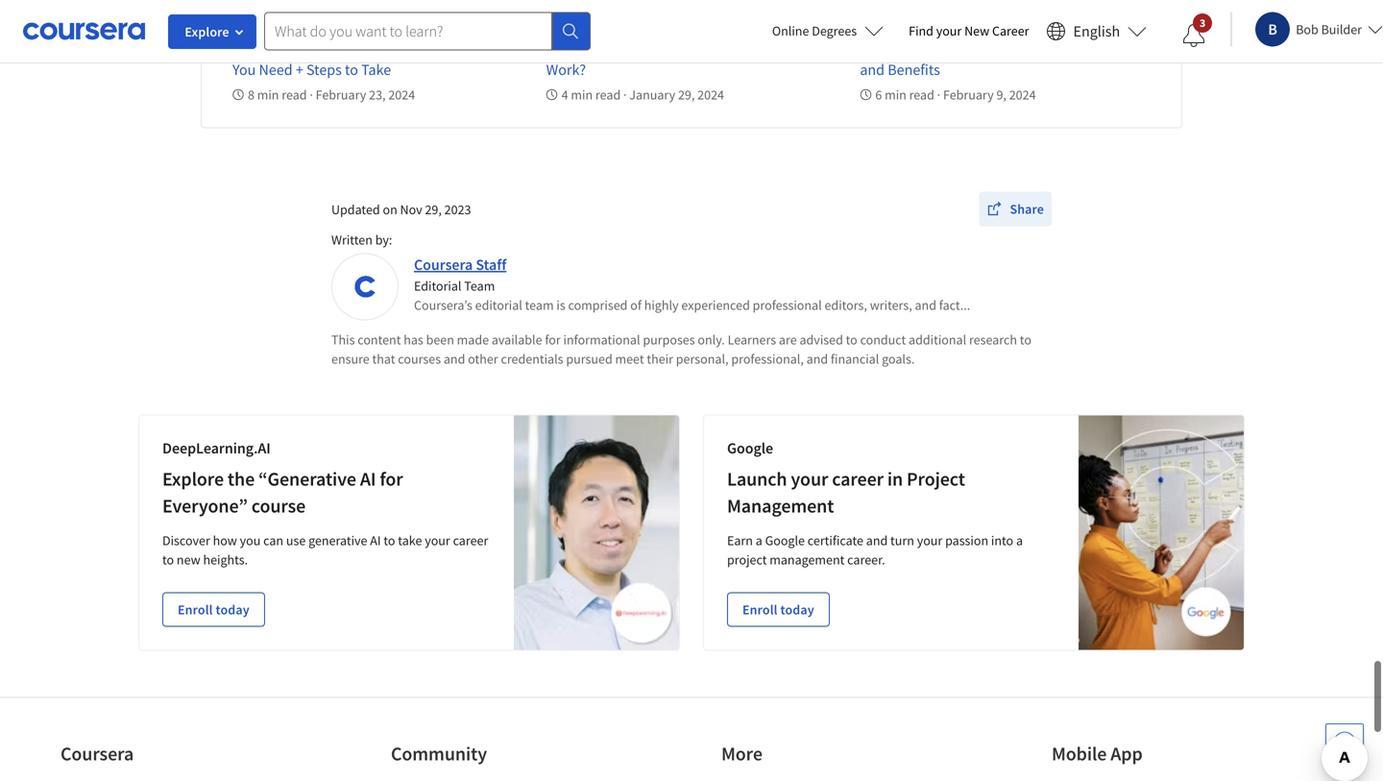 Task type: describe. For each thing, give the bounding box(es) containing it.
uses,
[[1095, 37, 1129, 56]]

ai:
[[997, 37, 1014, 56]]

online degrees button
[[757, 10, 900, 52]]

enroll for launch your career in project management
[[743, 601, 778, 618]]

nov
[[400, 201, 422, 218]]

available
[[492, 331, 542, 348]]

how inside what is the bert model and how does it work?
[[728, 37, 757, 56]]

more
[[722, 742, 763, 766]]

and inside machine learning vs. ai: differences, uses, and benefits
[[860, 60, 885, 79]]

read for work?
[[596, 86, 621, 103]]

skills
[[463, 37, 497, 56]]

explore inside the deeplearning.ai explore the "generative ai for everyone" course
[[162, 467, 224, 491]]

what is the bert model and how does it work? link
[[546, 37, 805, 79]]

experienced
[[682, 296, 750, 314]]

coursera staff link
[[414, 255, 507, 274]]

explore button
[[168, 14, 257, 49]]

learning
[[918, 37, 974, 56]]

purposes
[[643, 331, 695, 348]]

find your new career
[[909, 22, 1030, 39]]

how to become a prompt engineer: skills you need + steps to take
[[233, 37, 497, 79]]

fact...
[[940, 296, 971, 314]]

find
[[909, 22, 934, 39]]

4
[[562, 86, 569, 103]]

and inside earn a google certificate and turn your passion into a project management career.
[[867, 532, 888, 549]]

and inside coursera staff editorial team coursera's editorial team is comprised of highly experienced professional editors, writers, and fact...
[[915, 296, 937, 314]]

how
[[213, 532, 237, 549]]

3 read from the left
[[910, 86, 935, 103]]

deeplearning.ai
[[162, 439, 271, 458]]

explore inside popup button
[[185, 23, 229, 40]]

vs.
[[977, 37, 994, 56]]

updated on nov 29, 2023
[[332, 201, 471, 218]]

professional
[[753, 296, 822, 314]]

discover
[[162, 532, 210, 549]]

4 min read · january 29, 2024
[[562, 86, 725, 103]]

0 vertical spatial 29,
[[678, 86, 695, 103]]

online
[[772, 22, 809, 39]]

share
[[1010, 200, 1045, 218]]

your right find
[[937, 22, 962, 39]]

on
[[383, 201, 398, 218]]

launch
[[727, 467, 787, 491]]

career inside google launch your career in project management
[[832, 467, 884, 491]]

read for +
[[282, 86, 307, 103]]

3 · from the left
[[938, 86, 941, 103]]

your inside earn a google certificate and turn your passion into a project management career.
[[917, 532, 943, 549]]

editors,
[[825, 296, 868, 314]]

9,
[[997, 86, 1007, 103]]

enroll today link for everyone"
[[162, 592, 265, 627]]

you
[[240, 532, 261, 549]]

meet
[[615, 350, 644, 367]]

does
[[760, 37, 792, 56]]

23,
[[369, 86, 386, 103]]

how inside how to become a prompt engineer: skills you need + steps to take
[[233, 37, 262, 56]]

model
[[658, 37, 697, 56]]

of
[[631, 296, 642, 314]]

launch your career in project management link
[[727, 467, 966, 518]]

project
[[907, 467, 966, 491]]

mobile app
[[1052, 742, 1143, 766]]

differences,
[[1017, 37, 1092, 56]]

mobile
[[1052, 742, 1107, 766]]

3 button
[[1168, 12, 1222, 59]]

content
[[358, 331, 401, 348]]

6
[[876, 86, 882, 103]]

and down been
[[444, 350, 465, 367]]

enroll today link for management
[[727, 592, 830, 627]]

certificate
[[808, 532, 864, 549]]

app
[[1111, 742, 1143, 766]]

help center image
[[1334, 731, 1357, 754]]

highly
[[644, 296, 679, 314]]

learners
[[728, 331, 777, 348]]

courses
[[398, 350, 441, 367]]

deeplearning.ai explore the "generative ai for everyone" course
[[162, 439, 403, 518]]

builder
[[1322, 21, 1363, 38]]

their
[[647, 350, 674, 367]]

machine learning vs. ai: differences, uses, and benefits link
[[860, 37, 1129, 79]]

editorial
[[475, 296, 523, 314]]

research
[[970, 331, 1018, 348]]

coursera staff editorial team coursera's editorial team is comprised of highly experienced professional editors, writers, and fact...
[[414, 255, 971, 314]]

discover how you can use generative ai to take your career to new heights.
[[162, 532, 488, 568]]

career.
[[848, 551, 886, 568]]

new
[[965, 22, 990, 39]]

bob
[[1296, 21, 1319, 38]]

· for +
[[310, 86, 313, 103]]

can
[[263, 532, 284, 549]]

work?
[[546, 60, 586, 79]]

google launch your career in project management
[[727, 439, 966, 518]]

comprised
[[568, 296, 628, 314]]

your inside discover how you can use generative ai to take your career to new heights.
[[425, 532, 450, 549]]

community
[[391, 742, 487, 766]]

coursera for coursera
[[61, 742, 134, 766]]

ensure
[[332, 350, 370, 367]]

ai inside the deeplearning.ai explore the "generative ai for everyone" course
[[360, 467, 376, 491]]

financial
[[831, 350, 880, 367]]

professional,
[[732, 350, 804, 367]]

2024 for model
[[698, 86, 725, 103]]

career
[[993, 22, 1030, 39]]

find your new career link
[[900, 19, 1039, 43]]



Task type: vqa. For each thing, say whether or not it's contained in the screenshot.
they
no



Task type: locate. For each thing, give the bounding box(es) containing it.
management
[[770, 551, 845, 568]]

your right take
[[425, 532, 450, 549]]

january
[[630, 86, 676, 103]]

29, right nov
[[425, 201, 442, 218]]

google up the "launch"
[[727, 439, 774, 458]]

1 horizontal spatial enroll
[[743, 601, 778, 618]]

career right take
[[453, 532, 488, 549]]

today for everyone"
[[216, 601, 250, 618]]

0 horizontal spatial enroll
[[178, 601, 213, 618]]

enroll today link down "management"
[[727, 592, 830, 627]]

a up steps
[[336, 37, 344, 56]]

by:
[[375, 231, 392, 248]]

a right into
[[1017, 532, 1023, 549]]

2 read from the left
[[596, 86, 621, 103]]

2 horizontal spatial read
[[910, 86, 935, 103]]

0 horizontal spatial coursera
[[61, 742, 134, 766]]

pursued
[[566, 350, 613, 367]]

february for become
[[316, 86, 366, 103]]

what is the bert model and how does it work?
[[546, 37, 805, 79]]

career inside discover how you can use generative ai to take your career to new heights.
[[453, 532, 488, 549]]

1 horizontal spatial february
[[944, 86, 994, 103]]

1 vertical spatial explore
[[162, 467, 224, 491]]

informational
[[564, 331, 640, 348]]

project
[[727, 551, 767, 568]]

bert
[[621, 37, 654, 56]]

1 vertical spatial google
[[765, 532, 805, 549]]

1 horizontal spatial coursera
[[414, 255, 473, 274]]

is
[[583, 37, 593, 56]]

coursera image
[[23, 16, 145, 46]]

enroll today link down "heights."
[[162, 592, 265, 627]]

0 horizontal spatial 2024
[[389, 86, 415, 103]]

show notifications image
[[1183, 24, 1206, 47]]

2 horizontal spatial 2024
[[1010, 86, 1036, 103]]

ai right "generative
[[360, 467, 376, 491]]

team
[[464, 277, 495, 294]]

2 min from the left
[[571, 86, 593, 103]]

google inside google launch your career in project management
[[727, 439, 774, 458]]

the
[[596, 37, 617, 56], [228, 467, 255, 491]]

become
[[281, 37, 333, 56]]

1 vertical spatial the
[[228, 467, 255, 491]]

enroll today for management
[[743, 601, 815, 618]]

1 how from the left
[[233, 37, 262, 56]]

your up management
[[791, 467, 829, 491]]

take
[[361, 60, 391, 79]]

the for "generative
[[228, 467, 255, 491]]

read down +
[[282, 86, 307, 103]]

and inside what is the bert model and how does it work?
[[700, 37, 725, 56]]

generative
[[309, 532, 368, 549]]

the for bert
[[596, 37, 617, 56]]

and down advised
[[807, 350, 828, 367]]

enroll today
[[178, 601, 250, 618], [743, 601, 815, 618]]

today down "management"
[[781, 601, 815, 618]]

additional
[[909, 331, 967, 348]]

coursera for coursera staff editorial team coursera's editorial team is comprised of highly experienced professional editors, writers, and fact...
[[414, 255, 473, 274]]

8
[[248, 86, 255, 103]]

0 horizontal spatial a
[[336, 37, 344, 56]]

· left january
[[624, 86, 627, 103]]

staff
[[476, 255, 507, 274]]

coursera staff image
[[334, 256, 396, 317]]

1 vertical spatial career
[[453, 532, 488, 549]]

2 · from the left
[[624, 86, 627, 103]]

are
[[779, 331, 797, 348]]

1 horizontal spatial enroll today
[[743, 601, 815, 618]]

0 horizontal spatial enroll today link
[[162, 592, 265, 627]]

february for vs.
[[944, 86, 994, 103]]

2024 right 9,
[[1010, 86, 1036, 103]]

0 horizontal spatial the
[[228, 467, 255, 491]]

0 horizontal spatial min
[[257, 86, 279, 103]]

enroll today for everyone"
[[178, 601, 250, 618]]

and
[[700, 37, 725, 56], [860, 60, 885, 79], [915, 296, 937, 314], [444, 350, 465, 367], [807, 350, 828, 367], [867, 532, 888, 549]]

1 horizontal spatial 2024
[[698, 86, 725, 103]]

min right 8
[[257, 86, 279, 103]]

1 vertical spatial 29,
[[425, 201, 442, 218]]

in
[[888, 467, 903, 491]]

editorial
[[414, 277, 462, 294]]

prompt
[[347, 37, 396, 56]]

1 horizontal spatial 29,
[[678, 86, 695, 103]]

0 vertical spatial ai
[[360, 467, 376, 491]]

1 enroll today link from the left
[[162, 592, 265, 627]]

how to become a prompt engineer: skills you need + steps to take link
[[233, 37, 497, 79]]

2 horizontal spatial ·
[[938, 86, 941, 103]]

today for management
[[781, 601, 815, 618]]

6 min read · february 9, 2024
[[876, 86, 1036, 103]]

8 min read · february 23, 2024
[[248, 86, 415, 103]]

advised
[[800, 331, 844, 348]]

"generative
[[259, 467, 356, 491]]

· down steps
[[310, 86, 313, 103]]

1 vertical spatial for
[[380, 467, 403, 491]]

written by:
[[332, 231, 392, 248]]

min for +
[[257, 86, 279, 103]]

explore the "generative ai for everyone" course link
[[162, 467, 403, 518]]

1 · from the left
[[310, 86, 313, 103]]

2 enroll today from the left
[[743, 601, 815, 618]]

1 today from the left
[[216, 601, 250, 618]]

made
[[457, 331, 489, 348]]

1 min from the left
[[257, 86, 279, 103]]

personal,
[[676, 350, 729, 367]]

conduct
[[861, 331, 906, 348]]

1 horizontal spatial min
[[571, 86, 593, 103]]

the inside the deeplearning.ai explore the "generative ai for everyone" course
[[228, 467, 255, 491]]

3
[[1200, 15, 1206, 30]]

1 horizontal spatial read
[[596, 86, 621, 103]]

how
[[233, 37, 262, 56], [728, 37, 757, 56]]

how up you
[[233, 37, 262, 56]]

b
[[1269, 20, 1278, 39]]

and up career.
[[867, 532, 888, 549]]

min right 6
[[885, 86, 907, 103]]

1 horizontal spatial the
[[596, 37, 617, 56]]

english button
[[1039, 0, 1155, 62]]

1 february from the left
[[316, 86, 366, 103]]

1 horizontal spatial a
[[756, 532, 763, 549]]

2 horizontal spatial min
[[885, 86, 907, 103]]

career left in at the right of page
[[832, 467, 884, 491]]

for inside this content has been made available for informational purposes only. learners are advised to conduct additional research to ensure that courses and other credentials pursued meet their personal, professional, and financial goals.
[[545, 331, 561, 348]]

1 horizontal spatial for
[[545, 331, 561, 348]]

your right turn
[[917, 532, 943, 549]]

29, right january
[[678, 86, 695, 103]]

ai inside discover how you can use generative ai to take your career to new heights.
[[370, 532, 381, 549]]

written
[[332, 231, 373, 248]]

0 vertical spatial for
[[545, 331, 561, 348]]

the down deeplearning.ai
[[228, 467, 255, 491]]

1 horizontal spatial career
[[832, 467, 884, 491]]

ai left take
[[370, 532, 381, 549]]

today
[[216, 601, 250, 618], [781, 601, 815, 618]]

enroll down project
[[743, 601, 778, 618]]

course
[[252, 494, 306, 518]]

0 vertical spatial career
[[832, 467, 884, 491]]

goals.
[[882, 350, 915, 367]]

heights.
[[203, 551, 248, 568]]

2 february from the left
[[944, 86, 994, 103]]

0 vertical spatial coursera
[[414, 255, 473, 274]]

0 horizontal spatial 29,
[[425, 201, 442, 218]]

is
[[557, 296, 566, 314]]

earn
[[727, 532, 753, 549]]

None search field
[[264, 12, 591, 50]]

need
[[259, 60, 293, 79]]

enroll down new
[[178, 601, 213, 618]]

1 horizontal spatial enroll today link
[[727, 592, 830, 627]]

been
[[426, 331, 454, 348]]

1 vertical spatial ai
[[370, 532, 381, 549]]

read right 4
[[596, 86, 621, 103]]

other
[[468, 350, 498, 367]]

to
[[265, 37, 278, 56], [345, 60, 358, 79], [846, 331, 858, 348], [1020, 331, 1032, 348], [384, 532, 395, 549], [162, 551, 174, 568]]

0 horizontal spatial career
[[453, 532, 488, 549]]

new
[[177, 551, 200, 568]]

min
[[257, 86, 279, 103], [571, 86, 593, 103], [885, 86, 907, 103]]

february left 9,
[[944, 86, 994, 103]]

enroll for explore the "generative ai for everyone" course
[[178, 601, 213, 618]]

coursera's
[[414, 296, 473, 314]]

2 enroll today link from the left
[[727, 592, 830, 627]]

2 how from the left
[[728, 37, 757, 56]]

coursera inside coursera staff editorial team coursera's editorial team is comprised of highly experienced professional editors, writers, and fact...
[[414, 255, 473, 274]]

this content has been made available for informational purposes only. learners are advised to conduct additional research to ensure that courses and other credentials pursued meet their personal, professional, and financial goals.
[[332, 331, 1032, 367]]

explore
[[185, 23, 229, 40], [162, 467, 224, 491]]

· down benefits
[[938, 86, 941, 103]]

today down "heights."
[[216, 601, 250, 618]]

0 horizontal spatial ·
[[310, 86, 313, 103]]

google inside earn a google certificate and turn your passion into a project management career.
[[765, 532, 805, 549]]

it
[[795, 37, 805, 56]]

team
[[525, 296, 554, 314]]

that
[[372, 350, 395, 367]]

· for work?
[[624, 86, 627, 103]]

coursera
[[414, 255, 473, 274], [61, 742, 134, 766]]

a
[[336, 37, 344, 56], [756, 532, 763, 549], [1017, 532, 1023, 549]]

your inside google launch your career in project management
[[791, 467, 829, 491]]

0 horizontal spatial enroll today
[[178, 601, 250, 618]]

1 read from the left
[[282, 86, 307, 103]]

read down benefits
[[910, 86, 935, 103]]

your
[[937, 22, 962, 39], [791, 467, 829, 491], [425, 532, 450, 549], [917, 532, 943, 549]]

0 horizontal spatial february
[[316, 86, 366, 103]]

3 2024 from the left
[[1010, 86, 1036, 103]]

2024 right 23,
[[389, 86, 415, 103]]

1 horizontal spatial today
[[781, 601, 815, 618]]

machine
[[860, 37, 914, 56]]

3 min from the left
[[885, 86, 907, 103]]

google up "management"
[[765, 532, 805, 549]]

for up credentials
[[545, 331, 561, 348]]

february down steps
[[316, 86, 366, 103]]

1 horizontal spatial ·
[[624, 86, 627, 103]]

2024 for differences,
[[1010, 86, 1036, 103]]

career
[[832, 467, 884, 491], [453, 532, 488, 549]]

you
[[233, 60, 256, 79]]

1 enroll from the left
[[178, 601, 213, 618]]

and up 6
[[860, 60, 885, 79]]

management
[[727, 494, 834, 518]]

a inside how to become a prompt engineer: skills you need + steps to take
[[336, 37, 344, 56]]

updated
[[332, 201, 380, 218]]

2 enroll from the left
[[743, 601, 778, 618]]

and right model in the top of the page
[[700, 37, 725, 56]]

1 enroll today from the left
[[178, 601, 250, 618]]

2 today from the left
[[781, 601, 815, 618]]

writers,
[[870, 296, 913, 314]]

a right earn
[[756, 532, 763, 549]]

What do you want to learn? text field
[[264, 12, 553, 50]]

1 2024 from the left
[[389, 86, 415, 103]]

2024 for prompt
[[389, 86, 415, 103]]

for inside the deeplearning.ai explore the "generative ai for everyone" course
[[380, 467, 403, 491]]

share button
[[980, 192, 1052, 226], [980, 192, 1052, 226]]

0 vertical spatial google
[[727, 439, 774, 458]]

1 vertical spatial coursera
[[61, 742, 134, 766]]

enroll today down "management"
[[743, 601, 815, 618]]

2 horizontal spatial a
[[1017, 532, 1023, 549]]

what
[[546, 37, 580, 56]]

0 horizontal spatial read
[[282, 86, 307, 103]]

+
[[296, 60, 303, 79]]

how left does
[[728, 37, 757, 56]]

for up take
[[380, 467, 403, 491]]

0 horizontal spatial for
[[380, 467, 403, 491]]

0 horizontal spatial how
[[233, 37, 262, 56]]

0 horizontal spatial today
[[216, 601, 250, 618]]

the right is at the left of the page
[[596, 37, 617, 56]]

0 vertical spatial the
[[596, 37, 617, 56]]

and left fact...
[[915, 296, 937, 314]]

1 horizontal spatial how
[[728, 37, 757, 56]]

google
[[727, 439, 774, 458], [765, 532, 805, 549]]

enroll today down "heights."
[[178, 601, 250, 618]]

min right 4
[[571, 86, 593, 103]]

2023
[[445, 201, 471, 218]]

min for work?
[[571, 86, 593, 103]]

2024 down what is the bert model and how does it work? link
[[698, 86, 725, 103]]

2 2024 from the left
[[698, 86, 725, 103]]

0 vertical spatial explore
[[185, 23, 229, 40]]

credentials
[[501, 350, 564, 367]]

the inside what is the bert model and how does it work?
[[596, 37, 617, 56]]



